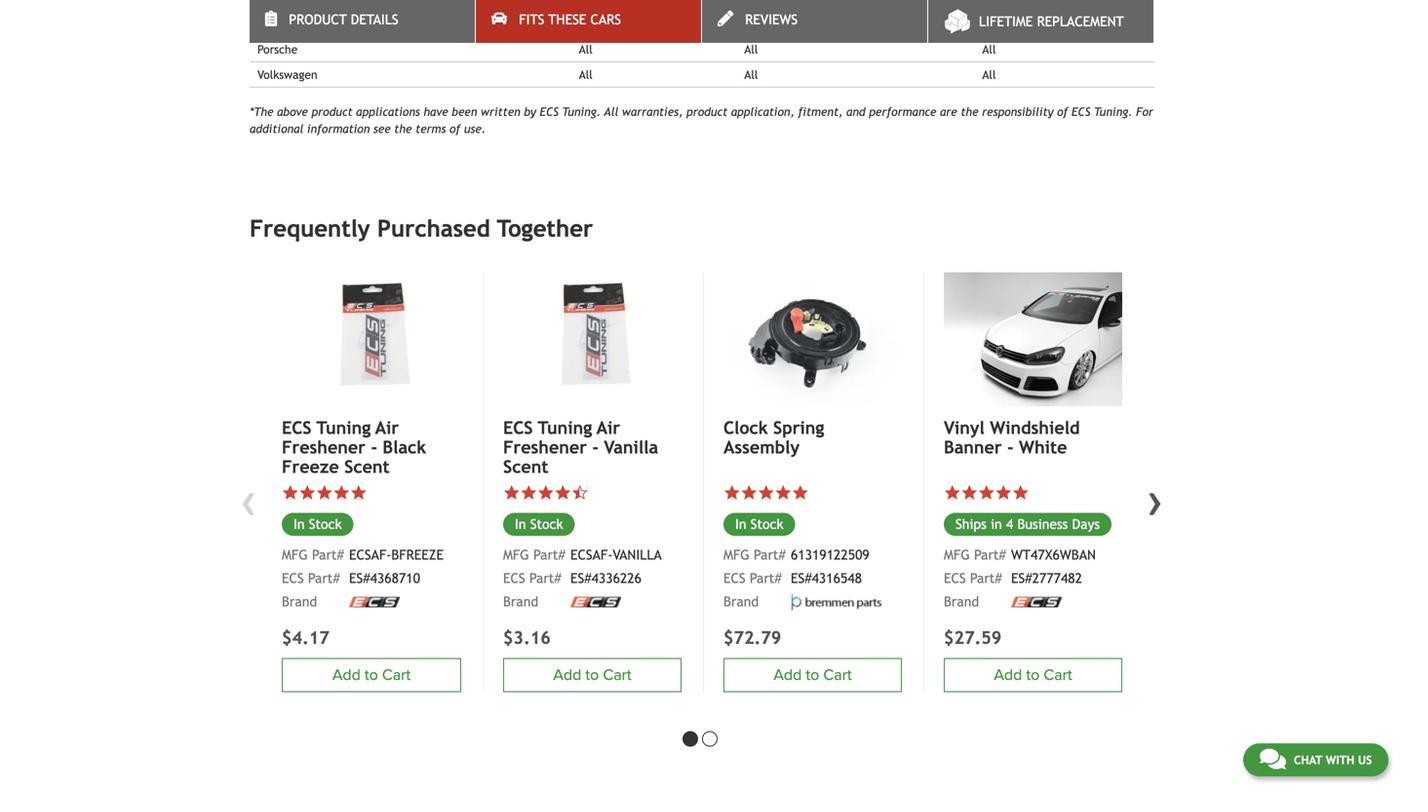 Task type: describe. For each thing, give the bounding box(es) containing it.
warranties,
[[622, 105, 683, 119]]

by
[[524, 105, 536, 119]]

have
[[424, 105, 448, 119]]

fits these cars
[[519, 12, 621, 27]]

replacement
[[1037, 14, 1124, 29]]

add to cart button for $4.17
[[282, 659, 461, 693]]

clock
[[724, 418, 768, 439]]

reviews link
[[702, 0, 928, 43]]

vanilla
[[604, 437, 658, 458]]

product details
[[289, 12, 398, 27]]

4 star image from the left
[[282, 485, 299, 502]]

half star image
[[572, 485, 589, 502]]

*the above product applications have been written by                 ecs tuning. all warranties, product application, fitment,                 and performance are the responsibility of ecs tuning.                 for additional information see the terms of use.
[[250, 105, 1154, 135]]

bfreeze
[[391, 548, 444, 563]]

10 star image from the left
[[520, 485, 537, 502]]

ecs tuning air freshener - vanilla scent image
[[503, 273, 682, 407]]

ecsaf- for $3.16
[[571, 548, 613, 563]]

comments image
[[1260, 748, 1286, 771]]

ships in 4 business days
[[956, 517, 1100, 532]]

frequently
[[250, 215, 370, 242]]

performance
[[869, 105, 937, 119]]

vinyl windshield banner - white link
[[944, 418, 1123, 458]]

stock for clock spring assembly
[[751, 517, 784, 532]]

tuning for freeze
[[317, 418, 371, 439]]

ecs tuning air freshener - black freeze scent link
[[282, 418, 461, 477]]

frequently purchased together
[[250, 215, 593, 242]]

add for $4.17
[[332, 667, 361, 685]]

see
[[373, 122, 391, 135]]

8 star image from the left
[[299, 485, 316, 502]]

1 star image from the left
[[724, 485, 741, 502]]

clock spring assembly
[[724, 418, 825, 458]]

wt47x6wban
[[1011, 548, 1096, 563]]

purchased
[[377, 215, 490, 242]]

freshener for freeze
[[282, 437, 366, 458]]

fitment,
[[798, 105, 843, 119]]

white
[[1019, 437, 1067, 458]]

mfg for $72.79
[[724, 548, 750, 563]]

› link
[[1141, 475, 1170, 527]]

in
[[991, 517, 1002, 532]]

4 star image from the left
[[792, 485, 809, 502]]

spring
[[773, 418, 825, 439]]

business
[[1018, 517, 1068, 532]]

1 vertical spatial the
[[394, 122, 412, 135]]

clock spring assembly link
[[724, 418, 902, 458]]

tuning for scent
[[538, 418, 592, 439]]

$3.16
[[503, 628, 551, 648]]

freshener for scent
[[503, 437, 587, 458]]

add to cart button for $3.16
[[503, 659, 682, 693]]

mini
[[257, 17, 280, 30]]

cart for $72.79
[[824, 667, 852, 685]]

3 star image from the left
[[995, 485, 1012, 502]]

ecs tuning air freshener - vanilla scent
[[503, 418, 658, 477]]

black
[[383, 437, 426, 458]]

windshield
[[990, 418, 1080, 439]]

to for $3.16
[[586, 667, 599, 685]]

0 vertical spatial the
[[961, 105, 979, 119]]

›
[[1148, 475, 1164, 527]]

ships
[[956, 517, 987, 532]]

2 star image from the left
[[741, 485, 758, 502]]

8 star image from the left
[[537, 485, 554, 502]]

- inside the "vinyl windshield banner - white"
[[1008, 437, 1014, 458]]

these
[[549, 12, 586, 27]]

reviews
[[745, 12, 798, 27]]

mfg for $3.16
[[503, 548, 529, 563]]

product details link
[[250, 0, 475, 43]]

ecs inside mfg part# ecsaf-bfreeze ecs part# es#4368710 brand
[[282, 571, 304, 587]]

6 star image from the left
[[961, 485, 978, 502]]

es#2777482
[[1011, 571, 1083, 587]]

1 star image from the left
[[775, 485, 792, 502]]

written
[[481, 105, 521, 119]]

ecs inside mfg part# 61319122509 ecs part# es#4316548 brand
[[724, 571, 746, 587]]

clock spring assembly image
[[724, 273, 902, 407]]

4
[[1006, 517, 1014, 532]]

mfg part# ecsaf-vanilla ecs part# es#4336226 brand
[[503, 548, 662, 610]]

cars
[[591, 12, 621, 27]]

application,
[[731, 105, 795, 119]]

ecs image for $27.59
[[1011, 597, 1062, 608]]

all inside the *the above product applications have been written by                 ecs tuning. all warranties, product application, fitment,                 and performance are the responsibility of ecs tuning.                 for additional information see the terms of use.
[[604, 105, 619, 119]]

to for $4.17
[[365, 667, 378, 685]]

9 star image from the left
[[333, 485, 350, 502]]

information
[[307, 122, 370, 135]]

lifetime replacement
[[979, 14, 1124, 29]]

7 star image from the left
[[1012, 485, 1029, 502]]

ecs inside ecs tuning air freshener - vanilla scent
[[503, 418, 533, 439]]

vinyl windshield banner - white image
[[944, 273, 1123, 407]]

volkswagen
[[257, 68, 317, 81]]

vanilla
[[613, 548, 662, 563]]

for
[[1136, 105, 1154, 119]]

in for clock spring assembly
[[735, 517, 747, 532]]



Task type: vqa. For each thing, say whether or not it's contained in the screenshot.
ignition
no



Task type: locate. For each thing, give the bounding box(es) containing it.
add for $3.16
[[553, 667, 582, 685]]

$4.17
[[282, 628, 329, 648]]

mfg inside 'mfg part# ecsaf-vanilla ecs part# es#4336226 brand'
[[503, 548, 529, 563]]

- inside ecs tuning air freshener - black freeze scent
[[371, 437, 377, 458]]

ecs inside mfg part# wt47x6wban ecs part# es#2777482 brand
[[944, 571, 966, 587]]

1 horizontal spatial -
[[592, 437, 599, 458]]

ecsaf-
[[349, 548, 391, 563], [571, 548, 613, 563]]

5 star image from the left
[[316, 485, 333, 502]]

es#4316548
[[791, 571, 862, 587]]

air for black
[[376, 418, 399, 439]]

and
[[847, 105, 866, 119]]

in stock for clock spring assembly
[[735, 517, 784, 532]]

tuning up half star icon
[[538, 418, 592, 439]]

-
[[371, 437, 377, 458], [592, 437, 599, 458], [1008, 437, 1014, 458]]

0 horizontal spatial freshener
[[282, 437, 366, 458]]

2 horizontal spatial -
[[1008, 437, 1014, 458]]

the right are
[[961, 105, 979, 119]]

chat
[[1294, 754, 1323, 768]]

add to cart down 'mfg part# ecsaf-vanilla ecs part# es#4336226 brand'
[[553, 667, 632, 685]]

ecsaf- up "es#4336226"
[[571, 548, 613, 563]]

0 horizontal spatial of
[[450, 122, 461, 135]]

0 vertical spatial of
[[1057, 105, 1068, 119]]

cart for $4.17
[[382, 667, 411, 685]]

2 horizontal spatial stock
[[751, 517, 784, 532]]

of right responsibility
[[1057, 105, 1068, 119]]

above
[[277, 105, 308, 119]]

3 ecs image from the left
[[571, 597, 621, 608]]

2 tuning. from the left
[[1094, 105, 1133, 119]]

cart for $27.59
[[1044, 667, 1073, 685]]

chat with us
[[1294, 754, 1372, 768]]

1 horizontal spatial tuning
[[538, 418, 592, 439]]

3 to from the left
[[365, 667, 378, 685]]

bremmen parts image
[[791, 594, 889, 611]]

brand inside mfg part# wt47x6wban ecs part# es#2777482 brand
[[944, 595, 979, 610]]

use.
[[464, 122, 486, 135]]

2 mfg from the left
[[944, 548, 970, 563]]

3 brand from the left
[[282, 595, 317, 610]]

es#4336226
[[571, 571, 642, 587]]

1 air from the left
[[376, 418, 399, 439]]

stock down the freeze
[[309, 517, 342, 532]]

product up information
[[312, 105, 353, 119]]

1 cart from the left
[[824, 667, 852, 685]]

freshener inside ecs tuning air freshener - black freeze scent
[[282, 437, 366, 458]]

in stock up 'mfg part# ecsaf-vanilla ecs part# es#4336226 brand'
[[515, 517, 563, 532]]

tuning.
[[562, 105, 601, 119], [1094, 105, 1133, 119]]

in stock for ecs tuning air freshener - black freeze scent
[[294, 517, 342, 532]]

ecs image
[[1011, 597, 1062, 608], [349, 597, 400, 608], [571, 597, 621, 608]]

additional
[[250, 122, 304, 135]]

3 add to cart button from the left
[[282, 659, 461, 693]]

1 product from the left
[[312, 105, 353, 119]]

3 in stock from the left
[[515, 517, 563, 532]]

in stock down the freeze
[[294, 517, 342, 532]]

add to cart for $4.17
[[332, 667, 411, 685]]

1 horizontal spatial stock
[[530, 517, 563, 532]]

- inside ecs tuning air freshener - vanilla scent
[[592, 437, 599, 458]]

1 horizontal spatial in
[[515, 517, 526, 532]]

4 cart from the left
[[603, 667, 632, 685]]

stock for ecs tuning air freshener - vanilla scent
[[530, 517, 563, 532]]

1 freshener from the left
[[282, 437, 366, 458]]

11 star image from the left
[[554, 485, 572, 502]]

2 in from the left
[[294, 517, 305, 532]]

1 in from the left
[[735, 517, 747, 532]]

2 brand from the left
[[944, 595, 979, 610]]

star image
[[724, 485, 741, 502], [741, 485, 758, 502], [758, 485, 775, 502], [792, 485, 809, 502], [944, 485, 961, 502], [961, 485, 978, 502], [1012, 485, 1029, 502], [299, 485, 316, 502], [333, 485, 350, 502], [520, 485, 537, 502], [554, 485, 572, 502]]

with
[[1326, 754, 1355, 768]]

4 add from the left
[[553, 667, 582, 685]]

add to cart button
[[724, 659, 902, 693], [944, 659, 1123, 693], [282, 659, 461, 693], [503, 659, 682, 693]]

2 product from the left
[[687, 105, 728, 119]]

add
[[774, 667, 802, 685], [994, 667, 1022, 685], [332, 667, 361, 685], [553, 667, 582, 685]]

- for black
[[371, 437, 377, 458]]

brand up $72.79
[[724, 595, 759, 610]]

0 horizontal spatial ecs image
[[349, 597, 400, 608]]

vinyl windshield banner - white
[[944, 418, 1080, 458]]

air for vanilla
[[597, 418, 620, 439]]

- left "vanilla" on the left of page
[[592, 437, 599, 458]]

1 horizontal spatial in stock
[[515, 517, 563, 532]]

terms
[[416, 122, 446, 135]]

2 add to cart from the left
[[994, 667, 1073, 685]]

5 star image from the left
[[944, 485, 961, 502]]

brand inside mfg part# 61319122509 ecs part# es#4316548 brand
[[724, 595, 759, 610]]

porsche
[[257, 42, 298, 56]]

air down ecs tuning air freshener - vanilla scent image
[[597, 418, 620, 439]]

1 ecsaf- from the left
[[349, 548, 391, 563]]

banner
[[944, 437, 1002, 458]]

ecs image down es#4368710
[[349, 597, 400, 608]]

ecs
[[540, 105, 559, 119], [1072, 105, 1091, 119], [282, 418, 312, 439], [503, 418, 533, 439], [724, 571, 746, 587], [944, 571, 966, 587], [282, 571, 304, 587], [503, 571, 525, 587]]

1 to from the left
[[806, 667, 820, 685]]

mfg up $72.79
[[724, 548, 750, 563]]

mfg up the $4.17
[[282, 548, 308, 563]]

1 tuning from the left
[[317, 418, 371, 439]]

fits these cars link
[[476, 0, 701, 43]]

2 horizontal spatial in
[[735, 517, 747, 532]]

ecs image down es#2777482
[[1011, 597, 1062, 608]]

*the
[[250, 105, 274, 119]]

61319122509
[[791, 548, 870, 563]]

2 to from the left
[[1026, 667, 1040, 685]]

1 horizontal spatial ecs image
[[571, 597, 621, 608]]

scent inside ecs tuning air freshener - black freeze scent
[[344, 457, 390, 477]]

add to cart button down $3.16
[[503, 659, 682, 693]]

ecsaf- up es#4368710
[[349, 548, 391, 563]]

air inside ecs tuning air freshener - vanilla scent
[[597, 418, 620, 439]]

air inside ecs tuning air freshener - black freeze scent
[[376, 418, 399, 439]]

0 horizontal spatial tuning.
[[562, 105, 601, 119]]

3 - from the left
[[1008, 437, 1014, 458]]

in up 'mfg part# ecsaf-vanilla ecs part# es#4336226 brand'
[[515, 517, 526, 532]]

3 add to cart from the left
[[332, 667, 411, 685]]

2 star image from the left
[[978, 485, 995, 502]]

ecs inside 'mfg part# ecsaf-vanilla ecs part# es#4336226 brand'
[[503, 571, 525, 587]]

mfg for $27.59
[[944, 548, 970, 563]]

are
[[940, 105, 958, 119]]

cart for $3.16
[[603, 667, 632, 685]]

stock up 'mfg part# ecsaf-vanilla ecs part# es#4336226 brand'
[[530, 517, 563, 532]]

1 brand from the left
[[724, 595, 759, 610]]

add to cart for $72.79
[[774, 667, 852, 685]]

1 horizontal spatial ecsaf-
[[571, 548, 613, 563]]

1 horizontal spatial the
[[961, 105, 979, 119]]

es#4368710
[[349, 571, 420, 587]]

- left white
[[1008, 437, 1014, 458]]

been
[[452, 105, 477, 119]]

ecs image for $4.17
[[349, 597, 400, 608]]

ecs tuning air freshener - vanilla scent link
[[503, 418, 682, 477]]

tuning. right the by
[[562, 105, 601, 119]]

add to cart button for $27.59
[[944, 659, 1123, 693]]

4 to from the left
[[586, 667, 599, 685]]

2 air from the left
[[597, 418, 620, 439]]

add to cart button down the $4.17
[[282, 659, 461, 693]]

3 add from the left
[[332, 667, 361, 685]]

3 star image from the left
[[758, 485, 775, 502]]

0 horizontal spatial in stock
[[294, 517, 342, 532]]

mfg part# wt47x6wban ecs part# es#2777482 brand
[[944, 548, 1096, 610]]

brand up $27.59
[[944, 595, 979, 610]]

1 vertical spatial of
[[450, 122, 461, 135]]

2 tuning from the left
[[538, 418, 592, 439]]

0 horizontal spatial ecsaf-
[[349, 548, 391, 563]]

add to cart for $3.16
[[553, 667, 632, 685]]

1 add from the left
[[774, 667, 802, 685]]

1 horizontal spatial air
[[597, 418, 620, 439]]

0 horizontal spatial tuning
[[317, 418, 371, 439]]

ecs inside ecs tuning air freshener - black freeze scent
[[282, 418, 312, 439]]

0 horizontal spatial product
[[312, 105, 353, 119]]

mfg part# ecsaf-bfreeze ecs part# es#4368710 brand
[[282, 548, 444, 610]]

add to cart down $27.59
[[994, 667, 1073, 685]]

air down ecs tuning air freshener - black freeze scent image at the left of the page
[[376, 418, 399, 439]]

freeze
[[282, 457, 339, 477]]

7 star image from the left
[[503, 485, 520, 502]]

freshener up half star icon
[[503, 437, 587, 458]]

of down the been
[[450, 122, 461, 135]]

add to cart
[[774, 667, 852, 685], [994, 667, 1073, 685], [332, 667, 411, 685], [553, 667, 632, 685]]

fits
[[519, 12, 545, 27]]

ecsaf- inside mfg part# ecsaf-bfreeze ecs part# es#4368710 brand
[[349, 548, 391, 563]]

in stock for ecs tuning air freshener - vanilla scent
[[515, 517, 563, 532]]

stock for ecs tuning air freshener - black freeze scent
[[309, 517, 342, 532]]

lifetime
[[979, 14, 1033, 29]]

2 scent from the left
[[503, 457, 549, 477]]

in for ecs tuning air freshener - black freeze scent
[[294, 517, 305, 532]]

1 horizontal spatial tuning.
[[1094, 105, 1133, 119]]

freshener left black
[[282, 437, 366, 458]]

part#
[[754, 548, 786, 563], [974, 548, 1006, 563], [312, 548, 344, 563], [533, 548, 566, 563], [750, 571, 782, 587], [970, 571, 1002, 587], [308, 571, 340, 587], [529, 571, 561, 587]]

1 tuning. from the left
[[562, 105, 601, 119]]

mfg part# 61319122509 ecs part# es#4316548 brand
[[724, 548, 870, 610]]

$27.59
[[944, 628, 1002, 648]]

4 brand from the left
[[503, 595, 539, 610]]

mfg down ships
[[944, 548, 970, 563]]

brand up $3.16
[[503, 595, 539, 610]]

star image
[[775, 485, 792, 502], [978, 485, 995, 502], [995, 485, 1012, 502], [282, 485, 299, 502], [316, 485, 333, 502], [350, 485, 367, 502], [503, 485, 520, 502], [537, 485, 554, 502]]

product right warranties,
[[687, 105, 728, 119]]

3 cart from the left
[[382, 667, 411, 685]]

1 - from the left
[[371, 437, 377, 458]]

add to cart down mfg part# ecsaf-bfreeze ecs part# es#4368710 brand
[[332, 667, 411, 685]]

tuning. left for
[[1094, 105, 1133, 119]]

tuning up the freeze
[[317, 418, 371, 439]]

4 add to cart button from the left
[[503, 659, 682, 693]]

vinyl
[[944, 418, 985, 439]]

ecs tuning air freshener - black freeze scent
[[282, 418, 426, 477]]

3 in from the left
[[515, 517, 526, 532]]

brand inside 'mfg part# ecsaf-vanilla ecs part# es#4336226 brand'
[[503, 595, 539, 610]]

applications
[[356, 105, 420, 119]]

1 mfg from the left
[[724, 548, 750, 563]]

brand up the $4.17
[[282, 595, 317, 610]]

in stock
[[735, 517, 784, 532], [294, 517, 342, 532], [515, 517, 563, 532]]

0 horizontal spatial scent
[[344, 457, 390, 477]]

2 cart from the left
[[1044, 667, 1073, 685]]

0 horizontal spatial -
[[371, 437, 377, 458]]

ecs image down "es#4336226"
[[571, 597, 621, 608]]

assembly
[[724, 437, 800, 458]]

2 horizontal spatial ecs image
[[1011, 597, 1062, 608]]

- for vanilla
[[592, 437, 599, 458]]

chat with us link
[[1243, 744, 1389, 777]]

add to cart button down $27.59
[[944, 659, 1123, 693]]

brand
[[724, 595, 759, 610], [944, 595, 979, 610], [282, 595, 317, 610], [503, 595, 539, 610]]

add to cart for $27.59
[[994, 667, 1073, 685]]

tuning inside ecs tuning air freshener - black freeze scent
[[317, 418, 371, 439]]

- left black
[[371, 437, 377, 458]]

$72.79
[[724, 628, 782, 648]]

product
[[289, 12, 347, 27]]

in down the freeze
[[294, 517, 305, 532]]

responsibility
[[982, 105, 1054, 119]]

1 scent from the left
[[344, 457, 390, 477]]

1 horizontal spatial scent
[[503, 457, 549, 477]]

days
[[1072, 517, 1100, 532]]

to for $27.59
[[1026, 667, 1040, 685]]

add for $72.79
[[774, 667, 802, 685]]

freshener inside ecs tuning air freshener - vanilla scent
[[503, 437, 587, 458]]

1 add to cart from the left
[[774, 667, 852, 685]]

mfg for $4.17
[[282, 548, 308, 563]]

together
[[497, 215, 593, 242]]

ecsaf- inside 'mfg part# ecsaf-vanilla ecs part# es#4336226 brand'
[[571, 548, 613, 563]]

1 horizontal spatial freshener
[[503, 437, 587, 458]]

scent inside ecs tuning air freshener - vanilla scent
[[503, 457, 549, 477]]

3 stock from the left
[[530, 517, 563, 532]]

add to cart down $72.79
[[774, 667, 852, 685]]

2 stock from the left
[[309, 517, 342, 532]]

2 - from the left
[[592, 437, 599, 458]]

add for $27.59
[[994, 667, 1022, 685]]

in
[[735, 517, 747, 532], [294, 517, 305, 532], [515, 517, 526, 532]]

1 horizontal spatial product
[[687, 105, 728, 119]]

us
[[1358, 754, 1372, 768]]

tuning inside ecs tuning air freshener - vanilla scent
[[538, 418, 592, 439]]

all
[[579, 17, 593, 30], [744, 17, 758, 30], [982, 17, 996, 30], [579, 42, 593, 56], [744, 42, 758, 56], [982, 42, 996, 56], [579, 68, 593, 81], [744, 68, 758, 81], [982, 68, 996, 81], [604, 105, 619, 119]]

6 star image from the left
[[350, 485, 367, 502]]

2 ecs image from the left
[[349, 597, 400, 608]]

ecs tuning air freshener - black freeze scent image
[[282, 273, 461, 407]]

4 mfg from the left
[[503, 548, 529, 563]]

add to cart button down $72.79
[[724, 659, 902, 693]]

1 horizontal spatial of
[[1057, 105, 1068, 119]]

scent
[[344, 457, 390, 477], [503, 457, 549, 477]]

mfg
[[724, 548, 750, 563], [944, 548, 970, 563], [282, 548, 308, 563], [503, 548, 529, 563]]

0 horizontal spatial stock
[[309, 517, 342, 532]]

in stock up mfg part# 61319122509 ecs part# es#4316548 brand
[[735, 517, 784, 532]]

add to cart button for $72.79
[[724, 659, 902, 693]]

brand inside mfg part# ecsaf-bfreeze ecs part# es#4368710 brand
[[282, 595, 317, 610]]

lifetime replacement link
[[929, 0, 1154, 43]]

mfg up $3.16
[[503, 548, 529, 563]]

to for $72.79
[[806, 667, 820, 685]]

in up mfg part# 61319122509 ecs part# es#4316548 brand
[[735, 517, 747, 532]]

mfg inside mfg part# 61319122509 ecs part# es#4316548 brand
[[724, 548, 750, 563]]

stock
[[751, 517, 784, 532], [309, 517, 342, 532], [530, 517, 563, 532]]

0 horizontal spatial in
[[294, 517, 305, 532]]

2 horizontal spatial in stock
[[735, 517, 784, 532]]

mfg inside mfg part# ecsaf-bfreeze ecs part# es#4368710 brand
[[282, 548, 308, 563]]

ecs image for $3.16
[[571, 597, 621, 608]]

the right see
[[394, 122, 412, 135]]

stock up mfg part# 61319122509 ecs part# es#4316548 brand
[[751, 517, 784, 532]]

2 add from the left
[[994, 667, 1022, 685]]

2 in stock from the left
[[294, 517, 342, 532]]

0 horizontal spatial the
[[394, 122, 412, 135]]

1 add to cart button from the left
[[724, 659, 902, 693]]

2 ecsaf- from the left
[[571, 548, 613, 563]]

1 ecs image from the left
[[1011, 597, 1062, 608]]

1 in stock from the left
[[735, 517, 784, 532]]

mfg inside mfg part# wt47x6wban ecs part# es#2777482 brand
[[944, 548, 970, 563]]

1 stock from the left
[[751, 517, 784, 532]]

to
[[806, 667, 820, 685], [1026, 667, 1040, 685], [365, 667, 378, 685], [586, 667, 599, 685]]

0 horizontal spatial air
[[376, 418, 399, 439]]

2 freshener from the left
[[503, 437, 587, 458]]

in for ecs tuning air freshener - vanilla scent
[[515, 517, 526, 532]]

details
[[351, 12, 398, 27]]

2 add to cart button from the left
[[944, 659, 1123, 693]]

ecsaf- for $4.17
[[349, 548, 391, 563]]

air
[[376, 418, 399, 439], [597, 418, 620, 439]]

4 add to cart from the left
[[553, 667, 632, 685]]

freshener
[[282, 437, 366, 458], [503, 437, 587, 458]]

3 mfg from the left
[[282, 548, 308, 563]]



